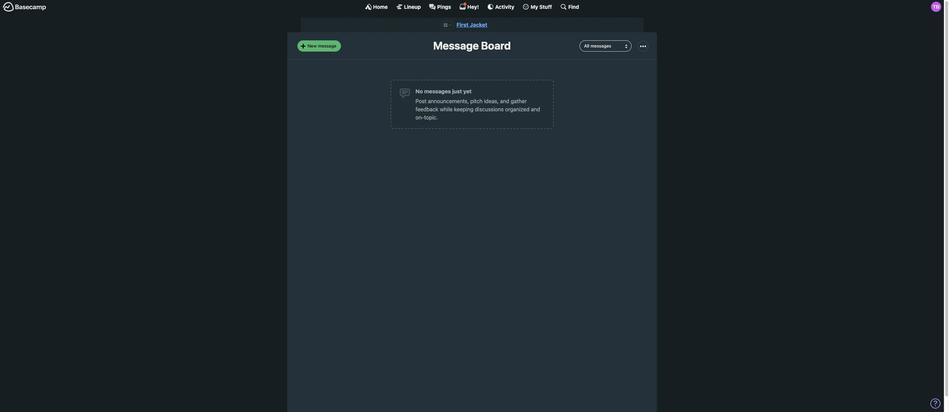 Task type: locate. For each thing, give the bounding box(es) containing it.
post
[[416, 98, 427, 104]]

new message link
[[297, 41, 341, 52]]

tyler black image
[[931, 2, 941, 12]]

message
[[433, 39, 479, 52]]

no
[[416, 88, 423, 94]]

activity
[[495, 4, 514, 10]]

stuff
[[539, 4, 552, 10]]

and
[[500, 98, 509, 104], [531, 106, 540, 112]]

board
[[481, 39, 511, 52]]

on-
[[416, 114, 424, 121]]

0 vertical spatial and
[[500, 98, 509, 104]]

1 horizontal spatial and
[[531, 106, 540, 112]]

and right ideas,
[[500, 98, 509, 104]]

home
[[373, 4, 388, 10]]

pings
[[437, 4, 451, 10]]

new
[[308, 43, 317, 49]]

switch accounts image
[[3, 2, 46, 12]]

first jacket link
[[457, 22, 487, 28]]

no messages just yet
[[416, 88, 472, 94]]

yet
[[463, 88, 472, 94]]

0 horizontal spatial and
[[500, 98, 509, 104]]

ideas,
[[484, 98, 499, 104]]

my stuff button
[[523, 3, 552, 10]]

my stuff
[[531, 4, 552, 10]]

messages
[[424, 88, 451, 94]]

and right organized
[[531, 106, 540, 112]]

lineup
[[404, 4, 421, 10]]

1 vertical spatial and
[[531, 106, 540, 112]]

jacket
[[470, 22, 487, 28]]

message board
[[433, 39, 511, 52]]



Task type: describe. For each thing, give the bounding box(es) containing it.
pings button
[[429, 3, 451, 10]]

main element
[[0, 0, 944, 13]]

hey!
[[467, 4, 479, 10]]

keeping
[[454, 106, 474, 112]]

while
[[440, 106, 453, 112]]

first
[[457, 22, 469, 28]]

topic.
[[424, 114, 438, 121]]

activity link
[[487, 3, 514, 10]]

home link
[[365, 3, 388, 10]]

pitch
[[470, 98, 483, 104]]

organized
[[505, 106, 530, 112]]

announcements,
[[428, 98, 469, 104]]

find
[[568, 4, 579, 10]]

find button
[[560, 3, 579, 10]]

discussions
[[475, 106, 504, 112]]

my
[[531, 4, 538, 10]]

message
[[318, 43, 336, 49]]

lineup link
[[396, 3, 421, 10]]

just
[[452, 88, 462, 94]]

feedback
[[416, 106, 439, 112]]

new message
[[308, 43, 336, 49]]

gather
[[511, 98, 527, 104]]

hey! button
[[459, 2, 479, 10]]

post announcements, pitch ideas, and gather feedback while keeping discussions organized and on-topic.
[[416, 98, 540, 121]]

first jacket
[[457, 22, 487, 28]]



Task type: vqa. For each thing, say whether or not it's contained in the screenshot.
Keyboard shortcut: ⌘ + / icon
no



